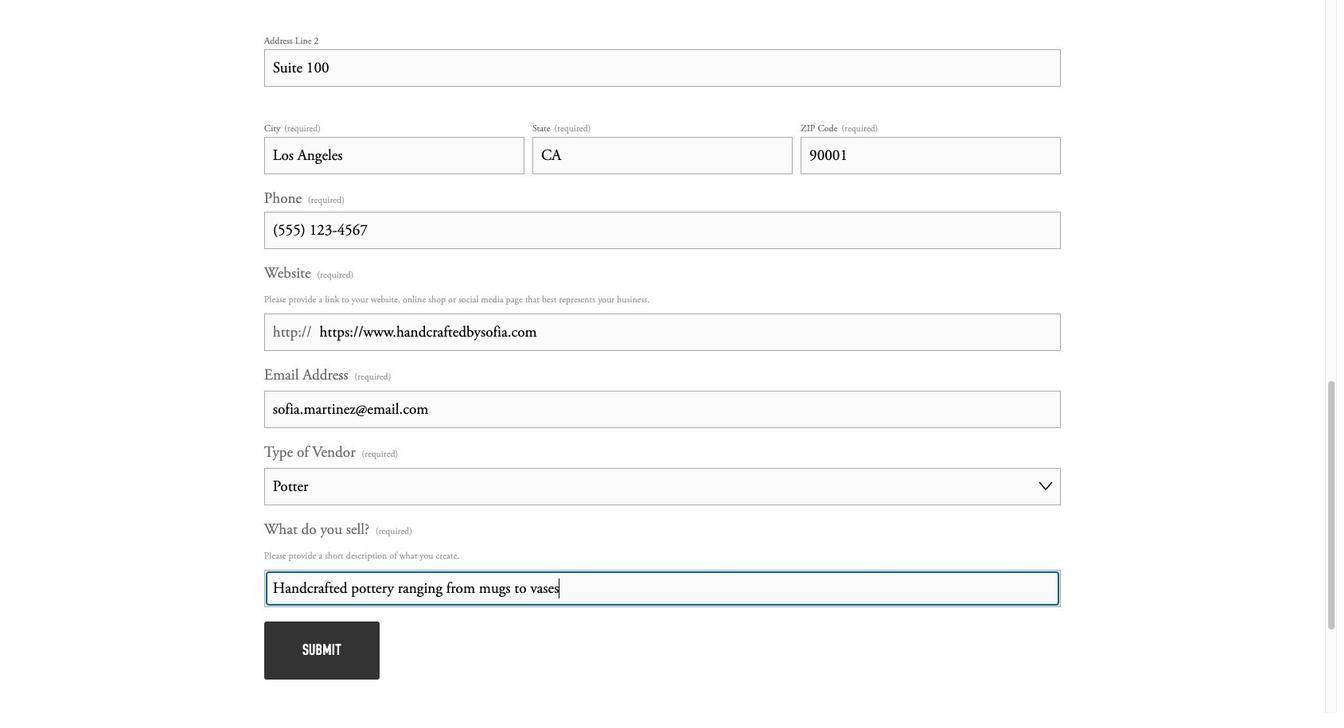Task type: locate. For each thing, give the bounding box(es) containing it.
None email field
[[264, 391, 1061, 428]]

None text field
[[264, 212, 1061, 249], [264, 313, 1061, 351], [264, 570, 1061, 607], [264, 212, 1061, 249], [264, 313, 1061, 351], [264, 570, 1061, 607]]

Address Line 2 text field
[[264, 49, 1061, 87]]



Task type: describe. For each thing, give the bounding box(es) containing it.
State text field
[[532, 137, 793, 174]]

City text field
[[264, 137, 524, 174]]

ZIP Code text field
[[801, 137, 1061, 174]]



